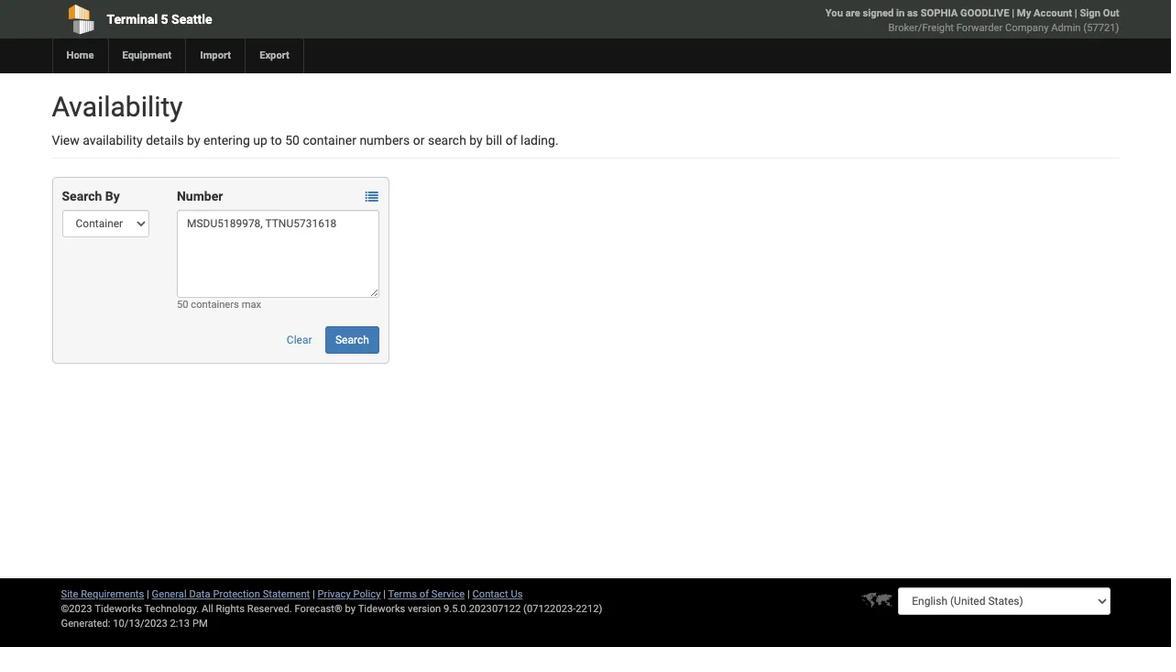Task type: locate. For each thing, give the bounding box(es) containing it.
| up 9.5.0.202307122
[[467, 588, 470, 600]]

(57721)
[[1084, 22, 1120, 34]]

50
[[285, 133, 300, 148], [177, 299, 188, 311]]

out
[[1103, 7, 1120, 19]]

0 horizontal spatial search
[[62, 189, 102, 203]]

search by
[[62, 189, 120, 203]]

company
[[1006, 22, 1049, 34]]

1 horizontal spatial of
[[506, 133, 517, 148]]

version
[[408, 603, 441, 615]]

bill
[[486, 133, 503, 148]]

sign
[[1080, 7, 1101, 19]]

broker/freight
[[889, 22, 954, 34]]

0 horizontal spatial of
[[420, 588, 429, 600]]

privacy policy link
[[318, 588, 381, 600]]

by inside site requirements | general data protection statement | privacy policy | terms of service | contact us ©2023 tideworks technology. all rights reserved. forecast® by tideworks version 9.5.0.202307122 (07122023-2212) generated: 10/13/2023 2:13 pm
[[345, 603, 356, 615]]

sophia
[[921, 7, 958, 19]]

1 horizontal spatial 50
[[285, 133, 300, 148]]

by down privacy policy link
[[345, 603, 356, 615]]

1 vertical spatial search
[[335, 334, 369, 346]]

contact us link
[[473, 588, 523, 600]]

0 vertical spatial search
[[62, 189, 102, 203]]

1 vertical spatial 50
[[177, 299, 188, 311]]

as
[[908, 7, 918, 19]]

site requirements | general data protection statement | privacy policy | terms of service | contact us ©2023 tideworks technology. all rights reserved. forecast® by tideworks version 9.5.0.202307122 (07122023-2212) generated: 10/13/2023 2:13 pm
[[61, 588, 603, 630]]

2 horizontal spatial by
[[470, 133, 483, 148]]

goodlive
[[961, 7, 1010, 19]]

search
[[62, 189, 102, 203], [335, 334, 369, 346]]

9.5.0.202307122
[[444, 603, 521, 615]]

by right details
[[187, 133, 200, 148]]

lading.
[[521, 133, 559, 148]]

containers
[[191, 299, 239, 311]]

up
[[253, 133, 268, 148]]

by
[[187, 133, 200, 148], [470, 133, 483, 148], [345, 603, 356, 615]]

5
[[161, 12, 168, 27]]

search right clear button
[[335, 334, 369, 346]]

50 right the "to"
[[285, 133, 300, 148]]

50 left containers
[[177, 299, 188, 311]]

of
[[506, 133, 517, 148], [420, 588, 429, 600]]

10/13/2023
[[113, 618, 168, 630]]

in
[[897, 7, 905, 19]]

number
[[177, 189, 223, 203]]

1 vertical spatial of
[[420, 588, 429, 600]]

requirements
[[81, 588, 144, 600]]

|
[[1012, 7, 1015, 19], [1075, 7, 1078, 19], [147, 588, 149, 600], [313, 588, 315, 600], [383, 588, 386, 600], [467, 588, 470, 600]]

1 horizontal spatial by
[[345, 603, 356, 615]]

search inside button
[[335, 334, 369, 346]]

of up version
[[420, 588, 429, 600]]

| up forecast®
[[313, 588, 315, 600]]

1 horizontal spatial search
[[335, 334, 369, 346]]

you are signed in as sophia goodlive | my account | sign out broker/freight forwarder company admin (57721)
[[826, 7, 1120, 34]]

50 containers max
[[177, 299, 261, 311]]

rights
[[216, 603, 245, 615]]

0 horizontal spatial 50
[[177, 299, 188, 311]]

0 horizontal spatial by
[[187, 133, 200, 148]]

my
[[1017, 7, 1031, 19]]

search
[[428, 133, 466, 148]]

site requirements link
[[61, 588, 144, 600]]

import link
[[185, 38, 245, 73]]

container
[[303, 133, 356, 148]]

search left 'by'
[[62, 189, 102, 203]]

search for search by
[[62, 189, 102, 203]]

| left my
[[1012, 7, 1015, 19]]

signed
[[863, 7, 894, 19]]

us
[[511, 588, 523, 600]]

forwarder
[[957, 22, 1003, 34]]

of right bill on the left of page
[[506, 133, 517, 148]]

by left bill on the left of page
[[470, 133, 483, 148]]

(07122023-
[[523, 603, 576, 615]]

availability
[[83, 133, 143, 148]]

equipment link
[[108, 38, 185, 73]]

general
[[152, 588, 187, 600]]



Task type: vqa. For each thing, say whether or not it's contained in the screenshot.
an
no



Task type: describe. For each thing, give the bounding box(es) containing it.
availability
[[52, 91, 183, 123]]

0 vertical spatial 50
[[285, 133, 300, 148]]

to
[[271, 133, 282, 148]]

equipment
[[122, 49, 172, 61]]

terminal
[[107, 12, 158, 27]]

forecast®
[[295, 603, 343, 615]]

| left sign at right
[[1075, 7, 1078, 19]]

my account link
[[1017, 7, 1072, 19]]

account
[[1034, 7, 1072, 19]]

Number text field
[[177, 210, 379, 298]]

2212)
[[576, 603, 603, 615]]

by
[[105, 189, 120, 203]]

terms
[[388, 588, 417, 600]]

seattle
[[172, 12, 212, 27]]

| up tideworks
[[383, 588, 386, 600]]

statement
[[263, 588, 310, 600]]

general data protection statement link
[[152, 588, 310, 600]]

home
[[66, 49, 94, 61]]

reserved.
[[247, 603, 292, 615]]

privacy
[[318, 588, 351, 600]]

admin
[[1052, 22, 1081, 34]]

of inside site requirements | general data protection statement | privacy policy | terms of service | contact us ©2023 tideworks technology. all rights reserved. forecast® by tideworks version 9.5.0.202307122 (07122023-2212) generated: 10/13/2023 2:13 pm
[[420, 588, 429, 600]]

technology.
[[144, 603, 199, 615]]

export link
[[245, 38, 303, 73]]

details
[[146, 133, 184, 148]]

pm
[[192, 618, 208, 630]]

import
[[200, 49, 231, 61]]

export
[[260, 49, 290, 61]]

site
[[61, 588, 78, 600]]

or
[[413, 133, 425, 148]]

numbers
[[360, 133, 410, 148]]

tideworks
[[358, 603, 405, 615]]

clear
[[287, 334, 312, 346]]

search button
[[325, 326, 379, 354]]

sign out link
[[1080, 7, 1120, 19]]

contact
[[473, 588, 508, 600]]

©2023 tideworks
[[61, 603, 142, 615]]

clear button
[[277, 326, 322, 354]]

max
[[242, 299, 261, 311]]

policy
[[353, 588, 381, 600]]

home link
[[52, 38, 108, 73]]

terms of service link
[[388, 588, 465, 600]]

2:13
[[170, 618, 190, 630]]

you
[[826, 7, 843, 19]]

search for search
[[335, 334, 369, 346]]

all
[[202, 603, 213, 615]]

generated:
[[61, 618, 110, 630]]

| left general
[[147, 588, 149, 600]]

are
[[846, 7, 860, 19]]

view
[[52, 133, 80, 148]]

protection
[[213, 588, 260, 600]]

view availability details by entering up to 50 container numbers or search by bill of lading.
[[52, 133, 559, 148]]

0 vertical spatial of
[[506, 133, 517, 148]]

terminal 5 seattle
[[107, 12, 212, 27]]

show list image
[[366, 191, 378, 204]]

entering
[[203, 133, 250, 148]]

service
[[432, 588, 465, 600]]

data
[[189, 588, 210, 600]]

terminal 5 seattle link
[[52, 0, 481, 38]]



